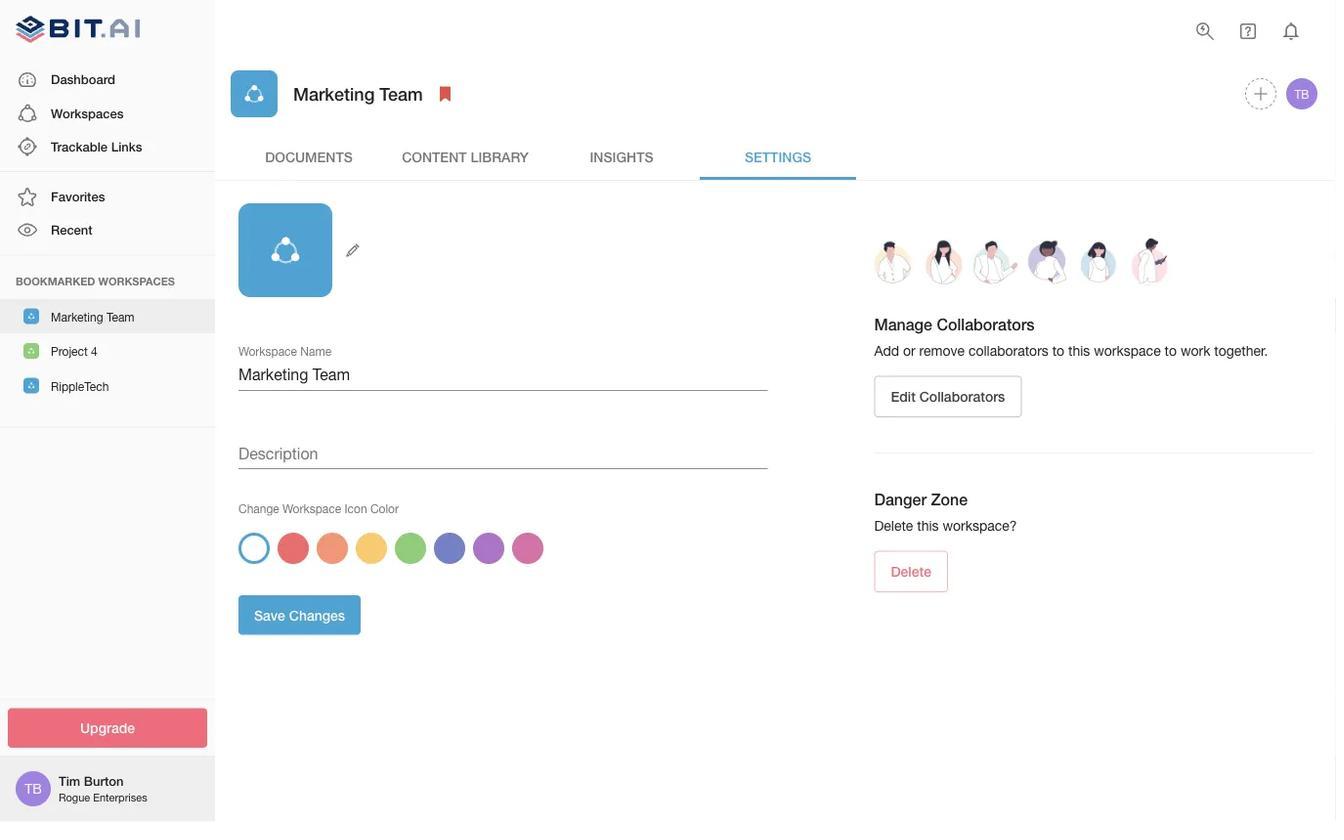 Task type: locate. For each thing, give the bounding box(es) containing it.
tb
[[1295, 87, 1310, 101], [25, 781, 42, 797]]

0 vertical spatial marketing team
[[293, 83, 423, 104]]

recent
[[51, 222, 93, 237]]

1 vertical spatial collaborators
[[920, 389, 1006, 405]]

marketing up project 4
[[51, 310, 103, 324]]

team up project 4 button
[[106, 310, 135, 324]]

1 horizontal spatial team
[[380, 83, 423, 104]]

0 horizontal spatial marketing
[[51, 310, 103, 324]]

name
[[300, 345, 332, 358]]

Workspace Description text field
[[239, 438, 768, 469]]

team left the remove bookmark 'icon'
[[380, 83, 423, 104]]

collaborators down remove
[[920, 389, 1006, 405]]

changes
[[289, 607, 345, 623]]

1 horizontal spatial marketing team
[[293, 83, 423, 104]]

workspace name
[[239, 345, 332, 358]]

upgrade
[[80, 720, 135, 736]]

collaborators inside "button"
[[920, 389, 1006, 405]]

0 horizontal spatial team
[[106, 310, 135, 324]]

0 vertical spatial delete
[[875, 518, 914, 534]]

insights
[[590, 148, 654, 165]]

1 vertical spatial tb
[[25, 781, 42, 797]]

delete
[[875, 518, 914, 534], [891, 564, 932, 580]]

add
[[875, 343, 900, 359]]

save changes button
[[239, 595, 361, 635]]

tab list
[[231, 133, 1321, 180]]

tab list containing documents
[[231, 133, 1321, 180]]

rippletech button
[[0, 368, 215, 403]]

0 vertical spatial team
[[380, 83, 423, 104]]

this inside danger zone delete this workspace?
[[917, 518, 939, 534]]

0 horizontal spatial this
[[917, 518, 939, 534]]

0 vertical spatial this
[[1069, 343, 1091, 359]]

marketing team inside button
[[51, 310, 135, 324]]

to right collaborators
[[1053, 343, 1065, 359]]

tb button
[[1284, 75, 1321, 112]]

to left work
[[1165, 343, 1177, 359]]

marketing team button
[[0, 299, 215, 334]]

library
[[471, 148, 529, 165]]

settings link
[[700, 133, 857, 180]]

marketing up documents link
[[293, 83, 375, 104]]

this down "zone"
[[917, 518, 939, 534]]

collaborators inside the manage collaborators add or remove collaborators to this workspace to work together.
[[937, 315, 1035, 334]]

team inside button
[[106, 310, 135, 324]]

danger zone delete this workspace?
[[875, 490, 1018, 534]]

1 vertical spatial marketing
[[51, 310, 103, 324]]

content
[[402, 148, 467, 165]]

1 horizontal spatial to
[[1165, 343, 1177, 359]]

tim burton rogue enterprises
[[59, 774, 147, 804]]

remove bookmark image
[[434, 82, 457, 106]]

1 vertical spatial delete
[[891, 564, 932, 580]]

delete down the danger
[[875, 518, 914, 534]]

marketing
[[293, 83, 375, 104], [51, 310, 103, 324]]

or
[[903, 343, 916, 359]]

marketing team up documents link
[[293, 83, 423, 104]]

documents link
[[231, 133, 387, 180]]

work
[[1181, 343, 1211, 359]]

change
[[239, 502, 279, 515]]

settings
[[745, 148, 812, 165]]

workspace left icon
[[283, 502, 341, 515]]

workspace left name
[[239, 345, 297, 358]]

1 vertical spatial marketing team
[[51, 310, 135, 324]]

0 vertical spatial collaborators
[[937, 315, 1035, 334]]

team
[[380, 83, 423, 104], [106, 310, 135, 324]]

delete down danger zone delete this workspace? at bottom
[[891, 564, 932, 580]]

1 horizontal spatial tb
[[1295, 87, 1310, 101]]

workspaces button
[[0, 97, 215, 130]]

workspace
[[239, 345, 297, 358], [283, 502, 341, 515]]

project 4
[[51, 345, 98, 359]]

marketing team
[[293, 83, 423, 104], [51, 310, 135, 324]]

0 horizontal spatial marketing team
[[51, 310, 135, 324]]

1 horizontal spatial marketing
[[293, 83, 375, 104]]

this
[[1069, 343, 1091, 359], [917, 518, 939, 534]]

0 vertical spatial tb
[[1295, 87, 1310, 101]]

1 horizontal spatial this
[[1069, 343, 1091, 359]]

trackable links
[[51, 139, 142, 154]]

marketing inside marketing team button
[[51, 310, 103, 324]]

1 vertical spatial this
[[917, 518, 939, 534]]

enterprises
[[93, 791, 147, 804]]

collaborators
[[937, 315, 1035, 334], [920, 389, 1006, 405]]

collaborators up collaborators
[[937, 315, 1035, 334]]

1 vertical spatial team
[[106, 310, 135, 324]]

color
[[370, 502, 399, 515]]

this left workspace
[[1069, 343, 1091, 359]]

4
[[91, 345, 98, 359]]

collaborators for manage
[[937, 315, 1035, 334]]

0 horizontal spatial tb
[[25, 781, 42, 797]]

marketing team up 4
[[51, 310, 135, 324]]

to
[[1053, 343, 1065, 359], [1165, 343, 1177, 359]]

0 horizontal spatial to
[[1053, 343, 1065, 359]]

0 vertical spatial marketing
[[293, 83, 375, 104]]

together.
[[1215, 343, 1269, 359]]



Task type: vqa. For each thing, say whether or not it's contained in the screenshot.
"tooltip"
no



Task type: describe. For each thing, give the bounding box(es) containing it.
0 vertical spatial workspace
[[239, 345, 297, 358]]

zone
[[931, 490, 968, 509]]

rogue
[[59, 791, 90, 804]]

rippletech
[[51, 380, 109, 393]]

delete inside danger zone delete this workspace?
[[875, 518, 914, 534]]

remove
[[920, 343, 965, 359]]

favorites button
[[0, 180, 215, 214]]

workspace
[[1094, 343, 1161, 359]]

trackable links button
[[0, 130, 215, 163]]

edit collaborators
[[891, 389, 1006, 405]]

workspaces
[[51, 105, 124, 121]]

1 vertical spatial workspace
[[283, 502, 341, 515]]

this inside the manage collaborators add or remove collaborators to this workspace to work together.
[[1069, 343, 1091, 359]]

danger
[[875, 490, 927, 509]]

content library link
[[387, 133, 544, 180]]

2 to from the left
[[1165, 343, 1177, 359]]

workspace?
[[943, 518, 1018, 534]]

1 to from the left
[[1053, 343, 1065, 359]]

insights link
[[544, 133, 700, 180]]

bookmarked workspaces
[[16, 275, 175, 288]]

change workspace icon color
[[239, 502, 399, 515]]

save changes
[[254, 607, 345, 623]]

manage
[[875, 315, 933, 334]]

project
[[51, 345, 88, 359]]

edit
[[891, 389, 916, 405]]

icon
[[345, 502, 367, 515]]

burton
[[84, 774, 124, 789]]

edit collaborators button
[[875, 376, 1022, 418]]

dashboard
[[51, 72, 115, 87]]

content library
[[402, 148, 529, 165]]

manage collaborators add or remove collaborators to this workspace to work together.
[[875, 315, 1269, 359]]

trackable
[[51, 139, 108, 154]]

save
[[254, 607, 285, 623]]

Workspace Name text field
[[239, 360, 768, 391]]

bookmarked
[[16, 275, 95, 288]]

dashboard button
[[0, 63, 215, 97]]

tb inside button
[[1295, 87, 1310, 101]]

delete button
[[875, 551, 948, 593]]

collaborators
[[969, 343, 1049, 359]]

delete inside button
[[891, 564, 932, 580]]

documents
[[265, 148, 353, 165]]

upgrade button
[[8, 708, 207, 748]]

workspaces
[[98, 275, 175, 288]]

favorites
[[51, 189, 105, 204]]

collaborators for edit
[[920, 389, 1006, 405]]

tim
[[59, 774, 80, 789]]

links
[[111, 139, 142, 154]]

project 4 button
[[0, 334, 215, 368]]

recent button
[[0, 214, 215, 247]]



